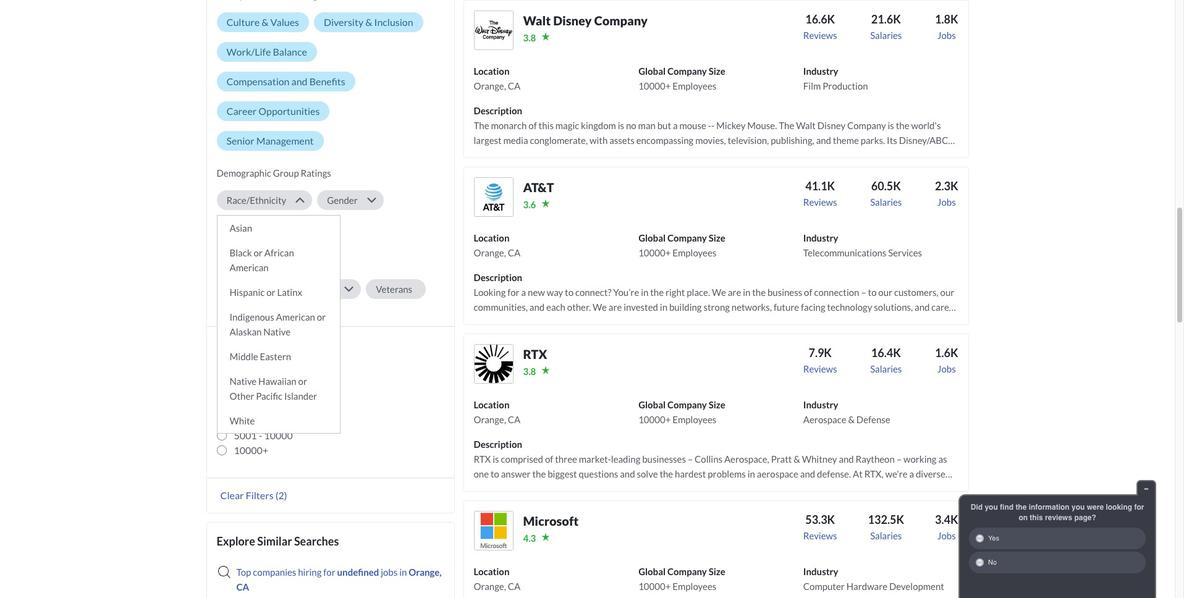 Task type: describe. For each thing, give the bounding box(es) containing it.
hardware
[[847, 581, 888, 592]]

computer
[[804, 581, 845, 592]]

no
[[989, 559, 997, 567]]

african
[[264, 247, 294, 258]]

hiring
[[298, 567, 322, 578]]

ca inside orange, ca
[[237, 582, 249, 593]]

veterans
[[376, 284, 413, 295]]

compensation and benefits button
[[217, 72, 355, 91]]

indigenous american or alaskan native
[[230, 312, 326, 338]]

industry for walt disney company
[[804, 65, 839, 77]]

jobs for walt disney company
[[938, 30, 956, 41]]

53.3k reviews
[[804, 513, 838, 542]]

walt disney company image
[[474, 10, 514, 50]]

size for at&t
[[709, 232, 726, 244]]

people with disabilities
[[227, 254, 321, 265]]

1.6k
[[936, 346, 959, 360]]

employees for walt disney company
[[673, 80, 717, 91]]

explore
[[217, 535, 255, 548]]

1001
[[234, 415, 257, 427]]

compensation
[[227, 75, 290, 87]]

1 - 50
[[234, 355, 259, 367]]

company for microsoft
[[668, 566, 707, 577]]

caregiver
[[295, 284, 335, 295]]

location orange, ca for microsoft
[[474, 566, 521, 592]]

balance
[[273, 46, 307, 57]]

global company size 10000+ employees for rtx
[[639, 399, 726, 425]]

description for walt disney company
[[474, 105, 523, 116]]

global company size 10000+ employees for microsoft
[[639, 566, 726, 592]]

at&t image
[[474, 177, 514, 217]]

diversity
[[324, 16, 364, 28]]

microsoft image
[[474, 511, 514, 551]]

page?
[[1075, 514, 1097, 522]]

orange, for rtx
[[474, 414, 506, 425]]

10000+ for at&t
[[639, 247, 671, 258]]

200
[[253, 370, 270, 382]]

clear filters (2)
[[220, 490, 287, 501]]

find
[[1000, 503, 1014, 512]]

rtx image
[[474, 344, 514, 384]]

film
[[804, 80, 821, 91]]

60.5k
[[872, 179, 901, 193]]

global for walt disney company
[[639, 65, 666, 77]]

top companies hiring for undefined jobs in
[[237, 567, 409, 578]]

global for at&t
[[639, 232, 666, 244]]

size for microsoft
[[709, 566, 726, 577]]

on
[[1019, 514, 1028, 522]]

filters
[[246, 490, 274, 501]]

defense
[[857, 414, 891, 425]]

0 horizontal spatial for
[[324, 567, 336, 578]]

sexual
[[227, 224, 253, 236]]

the
[[1016, 503, 1027, 512]]

& inside industry aerospace & defense
[[849, 414, 855, 425]]

orange, ca
[[237, 567, 442, 593]]

native hawaiian or other pacific islander
[[230, 376, 317, 402]]

3.6
[[523, 199, 536, 210]]

10000
[[264, 430, 293, 441]]

employees for rtx
[[673, 414, 717, 425]]

60.5k salaries
[[871, 179, 902, 208]]

industry telecommunications services
[[804, 232, 923, 258]]

- for 1001
[[259, 415, 262, 427]]

native inside "native hawaiian or other pacific islander"
[[230, 376, 257, 387]]

career opportunities button
[[217, 101, 330, 121]]

latinx
[[277, 287, 302, 298]]

description for at&t
[[474, 272, 523, 283]]

or for black
[[254, 247, 263, 258]]

2 you from the left
[[1072, 503, 1085, 512]]

1001 - 5000
[[234, 415, 287, 427]]

hispanic
[[230, 287, 265, 298]]

- for 51
[[247, 370, 251, 382]]

disabilities
[[276, 254, 321, 265]]

1.6k jobs
[[936, 346, 959, 375]]

management
[[256, 135, 314, 146]]

location for microsoft
[[474, 566, 510, 577]]

at&t
[[523, 180, 554, 195]]

location orange, ca for at&t
[[474, 232, 521, 258]]

industry for rtx
[[804, 399, 839, 411]]

4.3
[[523, 533, 536, 544]]

jobs
[[381, 567, 398, 578]]

jobs for rtx
[[938, 364, 956, 375]]

ratings
[[301, 168, 331, 179]]

10000+ for walt disney company
[[639, 80, 671, 91]]

reviews for at&t
[[804, 197, 838, 208]]

career opportunities
[[227, 105, 320, 117]]

1
[[234, 355, 240, 367]]

production
[[823, 80, 869, 91]]

orientation
[[255, 224, 303, 236]]

american inside black or african american
[[230, 262, 269, 273]]

salaries for rtx
[[871, 364, 902, 375]]

size for walt disney company
[[709, 65, 726, 77]]

or inside indigenous american or alaskan native
[[317, 312, 326, 323]]

reviews
[[1046, 514, 1073, 522]]

501 - 1000
[[234, 400, 281, 412]]

middle eastern
[[230, 351, 291, 362]]

senior management button
[[217, 131, 324, 151]]

native inside indigenous american or alaskan native
[[264, 326, 291, 338]]

salaries for microsoft
[[871, 530, 902, 542]]

diversity & inclusion
[[324, 16, 413, 28]]

companies
[[253, 567, 296, 578]]

work/life balance
[[227, 46, 307, 57]]

1 you from the left
[[985, 503, 998, 512]]

black or african american
[[230, 247, 294, 273]]

aerospace
[[804, 414, 847, 425]]

salaries for at&t
[[871, 197, 902, 208]]

industry aerospace & defense
[[804, 399, 891, 425]]

walt disney company
[[523, 13, 648, 28]]

other
[[230, 391, 254, 402]]

orange, inside orange, ca
[[409, 567, 442, 578]]

1.8k jobs
[[936, 12, 959, 41]]

clear filters (2) button
[[217, 489, 291, 502]]

201 - 500
[[234, 385, 276, 397]]

islander
[[284, 391, 317, 402]]



Task type: vqa. For each thing, say whether or not it's contained in the screenshot.
in
yes



Task type: locate. For each thing, give the bounding box(es) containing it.
or inside black or african american
[[254, 247, 263, 258]]

industry inside industry computer hardware development
[[804, 566, 839, 577]]

sexual orientation
[[227, 224, 303, 236]]

0 horizontal spatial you
[[985, 503, 998, 512]]

41.1k reviews
[[804, 179, 838, 208]]

1 horizontal spatial &
[[366, 16, 373, 28]]

industry up aerospace
[[804, 399, 839, 411]]

16.6k
[[806, 12, 835, 26]]

ca down top at the left bottom
[[237, 582, 249, 593]]

salaries down 132.5k
[[871, 530, 902, 542]]

orange, down at&t image
[[474, 247, 506, 258]]

3 location from the top
[[474, 399, 510, 411]]

7.9k
[[809, 346, 832, 360]]

salaries
[[871, 30, 902, 41], [871, 197, 902, 208], [871, 364, 902, 375], [871, 530, 902, 542]]

3.4k
[[936, 513, 959, 527]]

location down 'rtx' image on the left bottom of page
[[474, 399, 510, 411]]

3.8 for walt disney company
[[523, 32, 536, 43]]

reviews down 16.6k
[[804, 30, 838, 41]]

3 location orange, ca from the top
[[474, 399, 521, 425]]

orange, for microsoft
[[474, 581, 506, 592]]

- right '1001'
[[259, 415, 262, 427]]

or
[[254, 247, 263, 258], [256, 284, 265, 295], [267, 287, 275, 298], [317, 312, 326, 323], [298, 376, 307, 387]]

salaries down 16.4k
[[871, 364, 902, 375]]

10000+
[[639, 80, 671, 91], [639, 247, 671, 258], [639, 414, 671, 425], [234, 445, 268, 456], [639, 581, 671, 592]]

0 vertical spatial 3.8
[[523, 32, 536, 43]]

2 horizontal spatial &
[[849, 414, 855, 425]]

ca down the walt disney company image
[[508, 80, 521, 91]]

location orange, ca down microsoft image
[[474, 566, 521, 592]]

1 jobs from the top
[[938, 30, 956, 41]]

0 vertical spatial description
[[474, 105, 523, 116]]

2 vertical spatial description
[[474, 439, 523, 450]]

location down microsoft image
[[474, 566, 510, 577]]

industry inside industry aerospace & defense
[[804, 399, 839, 411]]

- down '1001 - 5000'
[[259, 430, 262, 441]]

ca down microsoft image
[[508, 581, 521, 592]]

or left latinx
[[267, 287, 275, 298]]

1 employees from the top
[[673, 80, 717, 91]]

work/life balance button
[[217, 42, 317, 62]]

location for rtx
[[474, 399, 510, 411]]

culture
[[227, 16, 260, 28]]

& for diversity
[[366, 16, 373, 28]]

american down latinx
[[276, 312, 315, 323]]

or for hispanic
[[267, 287, 275, 298]]

10000+ for microsoft
[[639, 581, 671, 592]]

company for at&t
[[668, 232, 707, 244]]

1 horizontal spatial you
[[1072, 503, 1085, 512]]

4 salaries from the top
[[871, 530, 902, 542]]

reviews down the 7.9k
[[804, 364, 838, 375]]

or up islander
[[298, 376, 307, 387]]

- for 5001
[[259, 430, 262, 441]]

jobs for at&t
[[938, 197, 956, 208]]

parent or family caregiver
[[227, 284, 335, 295]]

16.4k salaries
[[871, 346, 902, 375]]

or down caregiver
[[317, 312, 326, 323]]

did
[[971, 503, 983, 512]]

-
[[242, 355, 245, 367], [247, 370, 251, 382], [253, 385, 257, 397], [253, 400, 257, 412], [259, 415, 262, 427], [259, 430, 262, 441]]

indigenous
[[230, 312, 274, 323]]

or for parent
[[256, 284, 265, 295]]

industry film production
[[804, 65, 869, 91]]

5000
[[264, 415, 287, 427]]

4 location from the top
[[474, 566, 510, 577]]

1 industry from the top
[[804, 65, 839, 77]]

demographic group ratings
[[217, 168, 331, 179]]

global for rtx
[[639, 399, 666, 411]]

3.8 down rtx
[[523, 366, 536, 377]]

orange, for walt disney company
[[474, 80, 506, 91]]

50
[[247, 355, 259, 367]]

american
[[230, 262, 269, 273], [276, 312, 315, 323]]

- right 201
[[253, 385, 257, 397]]

orange, right in
[[409, 567, 442, 578]]

location for walt disney company
[[474, 65, 510, 77]]

location orange, ca for walt disney company
[[474, 65, 521, 91]]

company
[[595, 13, 648, 28], [668, 65, 707, 77], [668, 232, 707, 244], [251, 339, 299, 352], [668, 399, 707, 411], [668, 566, 707, 577]]

jobs inside 2.3k jobs
[[938, 197, 956, 208]]

global company size 10000+ employees for at&t
[[639, 232, 726, 258]]

0 vertical spatial american
[[230, 262, 269, 273]]

51 - 200
[[234, 370, 270, 382]]

orange, down microsoft image
[[474, 581, 506, 592]]

ca for at&t
[[508, 247, 521, 258]]

1 vertical spatial description
[[474, 272, 523, 283]]

4 global company size 10000+ employees from the top
[[639, 566, 726, 592]]

- right 1
[[242, 355, 245, 367]]

native up global company size
[[264, 326, 291, 338]]

2 reviews from the top
[[804, 197, 838, 208]]

1 description from the top
[[474, 105, 523, 116]]

2 employees from the top
[[673, 247, 717, 258]]

industry for microsoft
[[804, 566, 839, 577]]

3 reviews from the top
[[804, 364, 838, 375]]

1 location from the top
[[474, 65, 510, 77]]

services
[[889, 247, 923, 258]]

jobs down '1.8k'
[[938, 30, 956, 41]]

1 vertical spatial american
[[276, 312, 315, 323]]

3 salaries from the top
[[871, 364, 902, 375]]

&
[[262, 16, 269, 28], [366, 16, 373, 28], [849, 414, 855, 425]]

2.3k
[[936, 179, 959, 193]]

company for rtx
[[668, 399, 707, 411]]

orange, down the walt disney company image
[[474, 80, 506, 91]]

telecommunications
[[804, 247, 887, 258]]

american inside indigenous american or alaskan native
[[276, 312, 315, 323]]

for right looking
[[1135, 503, 1145, 512]]

& for culture
[[262, 16, 269, 28]]

location for at&t
[[474, 232, 510, 244]]

132.5k
[[868, 513, 905, 527]]

for inside did you find the information you were looking for on this reviews page?
[[1135, 503, 1145, 512]]

10000+ for rtx
[[639, 414, 671, 425]]

jobs inside 1.8k jobs
[[938, 30, 956, 41]]

values
[[271, 16, 299, 28]]

jobs inside 1.6k jobs
[[938, 364, 956, 375]]

reviews for walt disney company
[[804, 30, 838, 41]]

ca for rtx
[[508, 414, 521, 425]]

3 jobs from the top
[[938, 364, 956, 375]]

pacific
[[256, 391, 283, 402]]

2 location from the top
[[474, 232, 510, 244]]

1 vertical spatial for
[[324, 567, 336, 578]]

3.8
[[523, 32, 536, 43], [523, 366, 536, 377]]

3 employees from the top
[[673, 414, 717, 425]]

1 salaries from the top
[[871, 30, 902, 41]]

employees for microsoft
[[673, 581, 717, 592]]

native
[[264, 326, 291, 338], [230, 376, 257, 387]]

salaries down 21.6k
[[871, 30, 902, 41]]

- right 51
[[247, 370, 251, 382]]

salaries down 60.5k
[[871, 197, 902, 208]]

ca for microsoft
[[508, 581, 521, 592]]

for
[[1135, 503, 1145, 512], [324, 567, 336, 578]]

5001 - 10000
[[234, 430, 293, 441]]

orange, down 'rtx' image on the left bottom of page
[[474, 414, 506, 425]]

in
[[400, 567, 407, 578]]

industry up film
[[804, 65, 839, 77]]

4 industry from the top
[[804, 566, 839, 577]]

2 location orange, ca from the top
[[474, 232, 521, 258]]

industry for at&t
[[804, 232, 839, 244]]

location down the walt disney company image
[[474, 65, 510, 77]]

3 description from the top
[[474, 439, 523, 450]]

3 global company size 10000+ employees from the top
[[639, 399, 726, 425]]

american down black
[[230, 262, 269, 273]]

2 jobs from the top
[[938, 197, 956, 208]]

salaries inside 132.5k salaries
[[871, 530, 902, 542]]

culture & values
[[227, 16, 299, 28]]

jobs inside 3.4k jobs
[[938, 530, 956, 542]]

hispanic or latinx
[[230, 287, 302, 298]]

white
[[230, 415, 255, 427]]

global for microsoft
[[639, 566, 666, 577]]

1 horizontal spatial native
[[264, 326, 291, 338]]

1 3.8 from the top
[[523, 32, 536, 43]]

description for rtx
[[474, 439, 523, 450]]

location orange, ca down 'rtx' image on the left bottom of page
[[474, 399, 521, 425]]

4 location orange, ca from the top
[[474, 566, 521, 592]]

location
[[474, 65, 510, 77], [474, 232, 510, 244], [474, 399, 510, 411], [474, 566, 510, 577]]

orange,
[[474, 80, 506, 91], [474, 247, 506, 258], [474, 414, 506, 425], [409, 567, 442, 578], [474, 581, 506, 592]]

asian
[[230, 223, 252, 234]]

1 global company size 10000+ employees from the top
[[639, 65, 726, 91]]

you up page? in the right bottom of the page
[[1072, 503, 1085, 512]]

3.8 down walt at top
[[523, 32, 536, 43]]

hawaiian
[[259, 376, 297, 387]]

size for rtx
[[709, 399, 726, 411]]

1 vertical spatial native
[[230, 376, 257, 387]]

yes
[[989, 535, 1000, 543]]

reviews down 53.3k
[[804, 530, 838, 542]]

were
[[1087, 503, 1104, 512]]

microsoft
[[523, 514, 579, 529]]

& inside button
[[366, 16, 373, 28]]

with
[[256, 254, 274, 265]]

4 reviews from the top
[[804, 530, 838, 542]]

or inside "native hawaiian or other pacific islander"
[[298, 376, 307, 387]]

reviews for microsoft
[[804, 530, 838, 542]]

16.4k
[[872, 346, 901, 360]]

2 description from the top
[[474, 272, 523, 283]]

- right 501 on the bottom left of page
[[253, 400, 257, 412]]

industry inside industry telecommunications services
[[804, 232, 839, 244]]

industry up "computer"
[[804, 566, 839, 577]]

1 reviews from the top
[[804, 30, 838, 41]]

reviews for rtx
[[804, 364, 838, 375]]

location orange, ca
[[474, 65, 521, 91], [474, 232, 521, 258], [474, 399, 521, 425], [474, 566, 521, 592]]

0 vertical spatial native
[[264, 326, 291, 338]]

2 3.8 from the top
[[523, 366, 536, 377]]

51
[[234, 370, 246, 382]]

for right hiring
[[324, 567, 336, 578]]

ca down 'rtx' image on the left bottom of page
[[508, 414, 521, 425]]

eastern
[[260, 351, 291, 362]]

- for 501
[[253, 400, 257, 412]]

parent
[[227, 284, 254, 295]]

employees for at&t
[[673, 247, 717, 258]]

compensation and benefits
[[227, 75, 345, 87]]

alaskan
[[230, 326, 262, 338]]

jobs down 3.4k
[[938, 530, 956, 542]]

career
[[227, 105, 257, 117]]

& left defense
[[849, 414, 855, 425]]

location orange, ca down at&t image
[[474, 232, 521, 258]]

0 horizontal spatial &
[[262, 16, 269, 28]]

(2)
[[276, 490, 287, 501]]

& inside 'button'
[[262, 16, 269, 28]]

location orange, ca for rtx
[[474, 399, 521, 425]]

salaries for walt disney company
[[871, 30, 902, 41]]

0 vertical spatial for
[[1135, 503, 1145, 512]]

industry inside industry film production
[[804, 65, 839, 77]]

gender
[[327, 195, 358, 206]]

1 vertical spatial 3.8
[[523, 366, 536, 377]]

3.8 for rtx
[[523, 366, 536, 377]]

work/life
[[227, 46, 271, 57]]

looking
[[1106, 503, 1133, 512]]

- for 1
[[242, 355, 245, 367]]

4 employees from the top
[[673, 581, 717, 592]]

jobs for microsoft
[[938, 530, 956, 542]]

ca
[[508, 80, 521, 91], [508, 247, 521, 258], [508, 414, 521, 425], [508, 581, 521, 592], [237, 582, 249, 593]]

0 horizontal spatial american
[[230, 262, 269, 273]]

4 jobs from the top
[[938, 530, 956, 542]]

& left values
[[262, 16, 269, 28]]

7.9k reviews
[[804, 346, 838, 375]]

1 horizontal spatial american
[[276, 312, 315, 323]]

1 location orange, ca from the top
[[474, 65, 521, 91]]

global
[[639, 65, 666, 77], [639, 232, 666, 244], [217, 339, 249, 352], [639, 399, 666, 411], [639, 566, 666, 577]]

or left family
[[256, 284, 265, 295]]

- for 201
[[253, 385, 257, 397]]

1 horizontal spatial for
[[1135, 503, 1145, 512]]

2 industry from the top
[[804, 232, 839, 244]]

family
[[266, 284, 294, 295]]

jobs down 1.6k
[[938, 364, 956, 375]]

you right did on the bottom right of the page
[[985, 503, 998, 512]]

orange, for at&t
[[474, 247, 506, 258]]

2 global company size 10000+ employees from the top
[[639, 232, 726, 258]]

0 horizontal spatial native
[[230, 376, 257, 387]]

clear
[[220, 490, 244, 501]]

501
[[234, 400, 251, 412]]

native up other
[[230, 376, 257, 387]]

ca for walt disney company
[[508, 80, 521, 91]]

company for walt disney company
[[668, 65, 707, 77]]

reviews down 41.1k
[[804, 197, 838, 208]]

undefined
[[337, 567, 379, 578]]

3.4k jobs
[[936, 513, 959, 542]]

global company size 10000+ employees for walt disney company
[[639, 65, 726, 91]]

industry up telecommunications
[[804, 232, 839, 244]]

benefits
[[310, 75, 345, 87]]

walt
[[523, 13, 551, 28]]

diversity & inclusion button
[[314, 12, 423, 32]]

inclusion
[[374, 16, 413, 28]]

& left inclusion
[[366, 16, 373, 28]]

you
[[985, 503, 998, 512], [1072, 503, 1085, 512]]

2.3k jobs
[[936, 179, 959, 208]]

ca down at&t image
[[508, 247, 521, 258]]

people
[[227, 254, 255, 265]]

location down at&t image
[[474, 232, 510, 244]]

2 salaries from the top
[[871, 197, 902, 208]]

or right black
[[254, 247, 263, 258]]

development
[[890, 581, 945, 592]]

jobs down "2.3k"
[[938, 197, 956, 208]]

3 industry from the top
[[804, 399, 839, 411]]

this
[[1030, 514, 1044, 522]]

location orange, ca down the walt disney company image
[[474, 65, 521, 91]]

industry
[[804, 65, 839, 77], [804, 232, 839, 244], [804, 399, 839, 411], [804, 566, 839, 577]]



